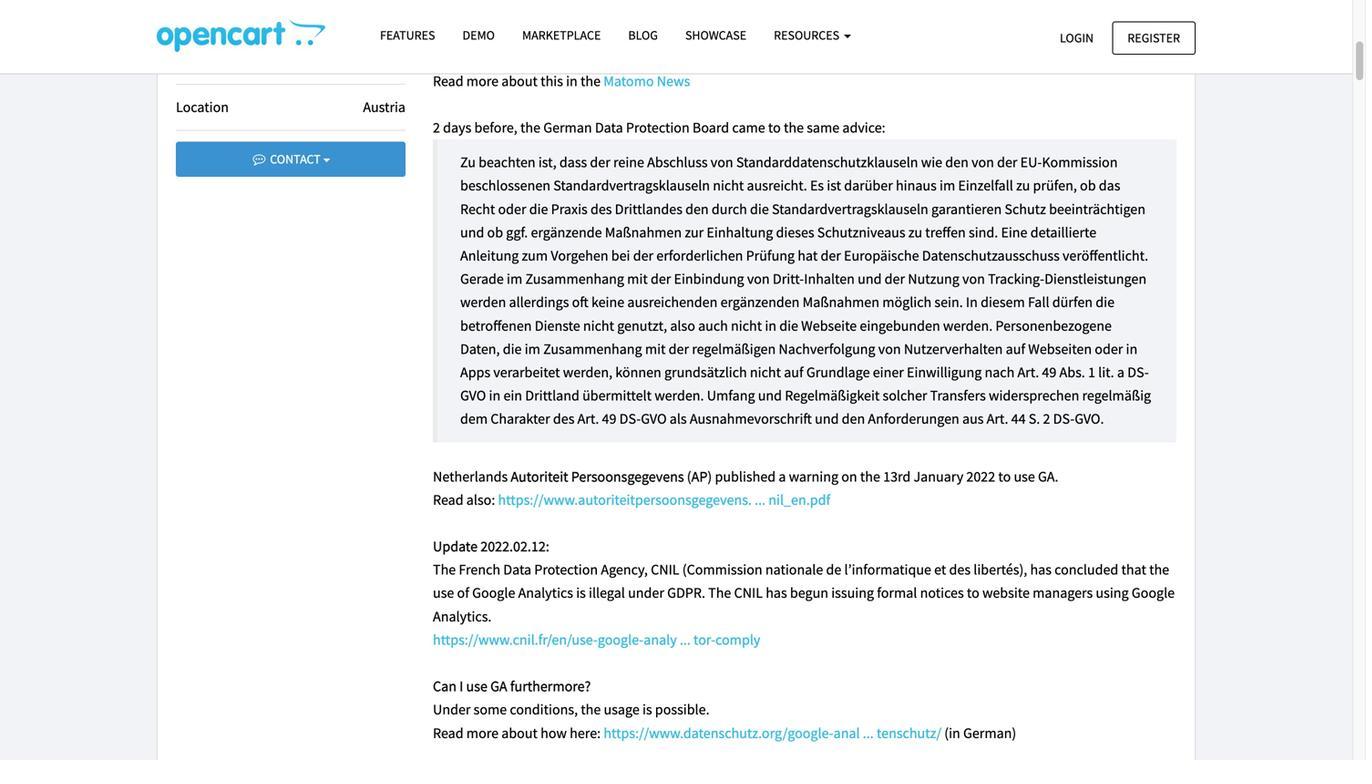 Task type: describe. For each thing, give the bounding box(es) containing it.
der right hat
[[821, 247, 841, 265]]

analytics for is
[[518, 584, 573, 602]]

1 vertical spatial mit
[[645, 340, 666, 358]]

to inside update 2022.02.12: the french data protection agency, cnil (commission nationale de l'informatique et des libertés), has concluded that the use of google analytics is illegal under gdpr. the cnil has begun issuing formal notices to website managers using google analytics. https://www.cnil.fr/en/use-google-analy ... tor-comply
[[967, 584, 980, 602]]

0 vertical spatial standardvertragsklauseln
[[554, 177, 710, 195]]

2 vertical spatial im
[[525, 340, 540, 358]]

aus
[[963, 410, 984, 428]]

german)
[[964, 724, 1017, 742]]

0 horizontal spatial ob
[[487, 223, 503, 241]]

update
[[433, 537, 478, 556]]

von up ergänzenden
[[747, 270, 770, 288]]

abschluss
[[647, 153, 708, 171]]

in right this
[[566, 72, 578, 90]]

sein.
[[935, 293, 963, 311]]

violating
[[559, 49, 612, 67]]

matomo
[[604, 72, 654, 90]]

google for 2022.02.12:
[[472, 584, 515, 602]]

netherlands autoriteit persoonsgegevens (ap) published a warning on the 13rd january 2022 to use ga. read also: https://www.autoriteitpersoonsgegevens. ... nil_en.pdf
[[433, 467, 1059, 509]]

charakter
[[491, 410, 550, 428]]

marketplace
[[522, 27, 601, 43]]

zu beachten ist, dass der reine abschluss von standarddatenschutzklauseln wie den von der eu-kommission beschlossenen standardvertragsklauseln nicht ausreicht. es ist darüber hinaus im einzelfall zu prüfen, ob das recht oder die praxis des drittlandes den durch die standardvertragsklauseln garantieren schutz beeinträchtigen und ob ggf. ergänzende maßnahmen zur einhaltung dieses schutzniveaus zu treffen sind. eine detaillierte anleitung zum vorgehen bei der erforderlichen prüfung hat der europäische datenschutzausschuss veröffentlicht. gerade im zusammenhang mit der einbindung von dritt-inhalten und der nutzung von tracking-dienstleistungen werden allerdings oft keine ausreichenden ergänzenden maßnahmen möglich sein. in diesem fall dürfen die betroffenen dienste nicht genutzt, also auch nicht in die webseite eingebunden werden. personenbezogene daten, die im zusammenhang mit der regelmäßigen nachverfolgung von nutzerverhalten auf webseiten oder in apps verarbeitet werden, können grundsätzlich nicht auf grundlage einer einwilligung nach art. 49 abs. 1 lit. a ds- gvo in ein drittland übermittelt werden. umfang und regelmäßigkeit solcher transfers widersprechen regelmäßig dem charakter des art. 49 ds-gvo als ausnahmevorschrift und den anforderungen aus art. 44 s. 2 ds-gvo.
[[460, 153, 1151, 428]]

google right managers
[[1132, 584, 1175, 602]]

in up regelmäßig
[[1126, 340, 1138, 358]]

blog
[[628, 27, 658, 43]]

1 vertical spatial austria
[[363, 98, 406, 116]]

about inside can i use ga furthermore? under some conditions, the usage is possible. read more about how here: https://www.datenschutz.org/google-anal ... tenschutz/ (in german)
[[502, 724, 538, 742]]

sind.
[[969, 223, 998, 241]]

came
[[732, 119, 765, 137]]

the left ec
[[853, 25, 873, 43]]

s.
[[1029, 410, 1040, 428]]

verarbeitet
[[494, 363, 560, 381]]

austria inside in short: based on a court decision from 2020 (known as "schrems2") the ec court decided, that websites in austria using google analytics are violating the gdpr. read more about this in the matomo news
[[1087, 25, 1130, 43]]

https://www.cnil.fr/en/use-
[[433, 631, 598, 649]]

1
[[1088, 363, 1096, 381]]

einbindung
[[674, 270, 744, 288]]

jan
[[279, 52, 301, 70]]

the right "before,"
[[520, 119, 541, 137]]

autoriteit
[[511, 467, 568, 486]]

read inside in short: based on a court decision from 2020 (known as "schrems2") the ec court decided, that websites in austria using google analytics are violating the gdpr. read more about this in the matomo news
[[433, 72, 464, 90]]

analy
[[644, 631, 677, 649]]

0 vertical spatial mit
[[627, 270, 648, 288]]

der up ausreichenden
[[651, 270, 671, 288]]

grundsätzlich
[[665, 363, 747, 381]]

umfang
[[707, 387, 755, 405]]

die down ergänzenden
[[780, 317, 799, 335]]

nationale
[[766, 561, 823, 579]]

0 vertical spatial has
[[1031, 561, 1052, 579]]

mon
[[250, 52, 276, 70]]

matomo news link
[[604, 72, 690, 90]]

the left same at the right of page
[[784, 119, 804, 137]]

von down datenschutzausschuss
[[963, 270, 985, 288]]

ggf.
[[506, 223, 528, 241]]

https://www.autoriteitpersoonsgegevens.
[[498, 491, 752, 509]]

nicht up durch
[[713, 177, 744, 195]]

mon jan 11, 2010 2:52 pm
[[250, 52, 406, 70]]

die down the ausreicht.
[[750, 200, 769, 218]]

1 vertical spatial auf
[[784, 363, 804, 381]]

nach
[[985, 363, 1015, 381]]

1 vertical spatial oder
[[1095, 340, 1123, 358]]

register link
[[1112, 21, 1196, 55]]

in down ergänzenden
[[765, 317, 777, 335]]

features
[[380, 27, 435, 43]]

short:
[[448, 25, 484, 43]]

features link
[[366, 19, 449, 51]]

can i use ga furthermore? under some conditions, the usage is possible. read more about how here: https://www.datenschutz.org/google-anal ... tenschutz/ (in german)
[[433, 677, 1017, 742]]

1 vertical spatial gvo
[[641, 410, 667, 428]]

data inside update 2022.02.12: the french data protection agency, cnil (commission nationale de l'informatique et des libertés), has concluded that the use of google analytics is illegal under gdpr. the cnil has begun issuing formal notices to website managers using google analytics. https://www.cnil.fr/en/use-google-analy ... tor-comply
[[503, 561, 532, 579]]

0 horizontal spatial ds-
[[620, 410, 641, 428]]

illegal
[[589, 584, 625, 602]]

using inside update 2022.02.12: the french data protection agency, cnil (commission nationale de l'informatique et des libertés), has concluded that the use of google analytics is illegal under gdpr. the cnil has begun issuing formal notices to website managers using google analytics. https://www.cnil.fr/en/use-google-analy ... tor-comply
[[1096, 584, 1129, 602]]

i
[[460, 677, 463, 696]]

dieses
[[776, 223, 815, 241]]

11,
[[304, 52, 322, 70]]

agency,
[[601, 561, 648, 579]]

regelmäßig
[[1083, 387, 1151, 405]]

board
[[693, 119, 729, 137]]

2 days before, the german data protection board came to the same advice:
[[433, 119, 886, 137]]

1 horizontal spatial maßnahmen
[[803, 293, 880, 311]]

1 horizontal spatial des
[[591, 200, 612, 218]]

0 vertical spatial gvo
[[460, 387, 486, 405]]

news
[[657, 72, 690, 90]]

1 vertical spatial im
[[507, 270, 523, 288]]

1 horizontal spatial den
[[842, 410, 865, 428]]

2 horizontal spatial im
[[940, 177, 956, 195]]

2022.02.12:
[[481, 537, 550, 556]]

der down also
[[669, 340, 689, 358]]

more inside in short: based on a court decision from 2020 (known as "schrems2") the ec court decided, that websites in austria using google analytics are violating the gdpr. read more about this in the matomo news
[[467, 72, 499, 90]]

darüber
[[844, 177, 893, 195]]

2 horizontal spatial ds-
[[1128, 363, 1149, 381]]

0 vertical spatial werden.
[[943, 317, 993, 335]]

0 vertical spatial protection
[[626, 119, 690, 137]]

reine
[[613, 153, 644, 171]]

days
[[443, 119, 472, 137]]

solcher
[[883, 387, 927, 405]]

auch
[[698, 317, 728, 335]]

1 horizontal spatial auf
[[1006, 340, 1026, 358]]

drittlandes
[[615, 200, 683, 218]]

ausnahmevorschrift
[[690, 410, 812, 428]]

1 vertical spatial the
[[708, 584, 731, 602]]

the down violating
[[581, 72, 601, 90]]

und down recht
[[460, 223, 484, 241]]

https://www.datenschutz.org/google-
[[604, 724, 834, 742]]

notices
[[920, 584, 964, 602]]

webseite
[[801, 317, 857, 335]]

1 vertical spatial standardvertragsklauseln
[[772, 200, 929, 218]]

comply
[[716, 631, 761, 649]]

ec
[[876, 25, 892, 43]]

2:52
[[357, 52, 383, 70]]

1 horizontal spatial cnil
[[734, 584, 763, 602]]

standarddatenschutzklauseln
[[736, 153, 918, 171]]

before,
[[474, 119, 518, 137]]

0 vertical spatial ob
[[1080, 177, 1096, 195]]

1 horizontal spatial ds-
[[1053, 410, 1075, 428]]

the inside netherlands autoriteit persoonsgegevens (ap) published a warning on the 13rd january 2022 to use ga. read also: https://www.autoriteitpersoonsgegevens. ... nil_en.pdf
[[860, 467, 881, 486]]

der left eu-
[[997, 153, 1018, 171]]

webseiten
[[1029, 340, 1092, 358]]

pm
[[385, 52, 406, 70]]

in right websites on the top of the page
[[1073, 25, 1084, 43]]

(ap)
[[687, 467, 712, 486]]

some
[[474, 701, 507, 719]]

in inside in short: based on a court decision from 2020 (known as "schrems2") the ec court decided, that websites in austria using google analytics are violating the gdpr. read more about this in the matomo news
[[433, 25, 445, 43]]

0 vertical spatial data
[[595, 119, 623, 137]]

dritt-
[[773, 270, 804, 288]]

can
[[433, 677, 457, 696]]

dürfen
[[1053, 293, 1093, 311]]

0 horizontal spatial to
[[768, 119, 781, 137]]

ga
[[491, 677, 507, 696]]

1 horizontal spatial art.
[[987, 410, 1009, 428]]

2 horizontal spatial art.
[[1018, 363, 1039, 381]]

this
[[541, 72, 563, 90]]

eingebunden
[[860, 317, 940, 335]]

grundlage
[[807, 363, 870, 381]]

ga.
[[1038, 467, 1059, 486]]

on inside netherlands autoriteit persoonsgegevens (ap) published a warning on the 13rd january 2022 to use ga. read also: https://www.autoriteitpersoonsgegevens. ... nil_en.pdf
[[842, 467, 858, 486]]

0 horizontal spatial den
[[686, 200, 709, 218]]

register
[[1128, 30, 1181, 46]]

about inside in short: based on a court decision from 2020 (known as "schrems2") the ec court decided, that websites in austria using google analytics are violating the gdpr. read more about this in the matomo news
[[502, 72, 538, 90]]

die left the praxis
[[529, 200, 548, 218]]

in inside zu beachten ist, dass der reine abschluss von standarddatenschutzklauseln wie den von der eu-kommission beschlossenen standardvertragsklauseln nicht ausreicht. es ist darüber hinaus im einzelfall zu prüfen, ob das recht oder die praxis des drittlandes den durch die standardvertragsklauseln garantieren schutz beeinträchtigen und ob ggf. ergänzende maßnahmen zur einhaltung dieses schutzniveaus zu treffen sind. eine detaillierte anleitung zum vorgehen bei der erforderlichen prüfung hat der europäische datenschutzausschuss veröffentlicht. gerade im zusammenhang mit der einbindung von dritt-inhalten und der nutzung von tracking-dienstleistungen werden allerdings oft keine ausreichenden ergänzenden maßnahmen möglich sein. in diesem fall dürfen die betroffenen dienste nicht genutzt, also auch nicht in die webseite eingebunden werden. personenbezogene daten, die im zusammenhang mit der regelmäßigen nachverfolgung von nutzerverhalten auf webseiten oder in apps verarbeitet werden, können grundsätzlich nicht auf grundlage einer einwilligung nach art. 49 abs. 1 lit. a ds- gvo in ein drittland übermittelt werden. umfang und regelmäßigkeit solcher transfers widersprechen regelmäßig dem charakter des art. 49 ds-gvo als ausnahmevorschrift und den anforderungen aus art. 44 s. 2 ds-gvo.
[[966, 293, 978, 311]]

is inside can i use ga furthermore? under some conditions, the usage is possible. read more about how here: https://www.datenschutz.org/google-anal ... tenschutz/ (in german)
[[643, 701, 652, 719]]

are
[[537, 49, 557, 67]]

the inside can i use ga furthermore? under some conditions, the usage is possible. read more about how here: https://www.datenschutz.org/google-anal ... tenschutz/ (in german)
[[581, 701, 601, 719]]

a inside in short: based on a court decision from 2020 (known as "schrems2") the ec court decided, that websites in austria using google analytics are violating the gdpr. read more about this in the matomo news
[[545, 25, 552, 43]]

personenbezogene
[[996, 317, 1112, 335]]

nicht down the keine
[[583, 317, 614, 335]]

als
[[670, 410, 687, 428]]

und up ausnahmevorschrift
[[758, 387, 782, 405]]

l'informatique
[[845, 561, 932, 579]]

in short: based on a court decision from 2020 (known as "schrems2") the ec court decided, that websites in austria using google analytics are violating the gdpr. read more about this in the matomo news
[[433, 25, 1166, 90]]

from
[[644, 25, 673, 43]]

also:
[[467, 491, 495, 509]]

zum
[[522, 247, 548, 265]]

gvo.
[[1075, 410, 1104, 428]]

1 vertical spatial werden.
[[655, 387, 704, 405]]

und down "europäische"
[[858, 270, 882, 288]]

use inside can i use ga furthermore? under some conditions, the usage is possible. read more about how here: https://www.datenschutz.org/google-anal ... tenschutz/ (in german)
[[466, 677, 488, 696]]



Task type: vqa. For each thing, say whether or not it's contained in the screenshot.
3rd LAST POST from the bottom of the page
no



Task type: locate. For each thing, give the bounding box(es) containing it.
1 horizontal spatial is
[[643, 701, 652, 719]]

1 read from the top
[[433, 72, 464, 90]]

resources
[[774, 27, 842, 43]]

1 vertical spatial protection
[[534, 561, 598, 579]]

art. down "übermittelt"
[[578, 410, 599, 428]]

a inside zu beachten ist, dass der reine abschluss von standarddatenschutzklauseln wie den von der eu-kommission beschlossenen standardvertragsklauseln nicht ausreicht. es ist darüber hinaus im einzelfall zu prüfen, ob das recht oder die praxis des drittlandes den durch die standardvertragsklauseln garantieren schutz beeinträchtigen und ob ggf. ergänzende maßnahmen zur einhaltung dieses schutzniveaus zu treffen sind. eine detaillierte anleitung zum vorgehen bei der erforderlichen prüfung hat der europäische datenschutzausschuss veröffentlicht. gerade im zusammenhang mit der einbindung von dritt-inhalten und der nutzung von tracking-dienstleistungen werden allerdings oft keine ausreichenden ergänzenden maßnahmen möglich sein. in diesem fall dürfen die betroffenen dienste nicht genutzt, also auch nicht in die webseite eingebunden werden. personenbezogene daten, die im zusammenhang mit der regelmäßigen nachverfolgung von nutzerverhalten auf webseiten oder in apps verarbeitet werden, können grundsätzlich nicht auf grundlage einer einwilligung nach art. 49 abs. 1 lit. a ds- gvo in ein drittland übermittelt werden. umfang und regelmäßigkeit solcher transfers widersprechen regelmäßig dem charakter des art. 49 ds-gvo als ausnahmevorschrift und den anforderungen aus art. 44 s. 2 ds-gvo.
[[1117, 363, 1125, 381]]

den down regelmäßigkeit
[[842, 410, 865, 428]]

1 vertical spatial zusammenhang
[[543, 340, 642, 358]]

0 vertical spatial in
[[433, 25, 445, 43]]

0 horizontal spatial 49
[[602, 410, 617, 428]]

0 vertical spatial zusammenhang
[[525, 270, 624, 288]]

2 inside zu beachten ist, dass der reine abschluss von standarddatenschutzklauseln wie den von der eu-kommission beschlossenen standardvertragsklauseln nicht ausreicht. es ist darüber hinaus im einzelfall zu prüfen, ob das recht oder die praxis des drittlandes den durch die standardvertragsklauseln garantieren schutz beeinträchtigen und ob ggf. ergänzende maßnahmen zur einhaltung dieses schutzniveaus zu treffen sind. eine detaillierte anleitung zum vorgehen bei der erforderlichen prüfung hat der europäische datenschutzausschuss veröffentlicht. gerade im zusammenhang mit der einbindung von dritt-inhalten und der nutzung von tracking-dienstleistungen werden allerdings oft keine ausreichenden ergänzenden maßnahmen möglich sein. in diesem fall dürfen die betroffenen dienste nicht genutzt, also auch nicht in die webseite eingebunden werden. personenbezogene daten, die im zusammenhang mit der regelmäßigen nachverfolgung von nutzerverhalten auf webseiten oder in apps verarbeitet werden, können grundsätzlich nicht auf grundlage einer einwilligung nach art. 49 abs. 1 lit. a ds- gvo in ein drittland übermittelt werden. umfang und regelmäßigkeit solcher transfers widersprechen regelmäßig dem charakter des art. 49 ds-gvo als ausnahmevorschrift und den anforderungen aus art. 44 s. 2 ds-gvo.
[[1043, 410, 1051, 428]]

13rd
[[883, 467, 911, 486]]

1 vertical spatial a
[[1117, 363, 1125, 381]]

widersprechen
[[989, 387, 1080, 405]]

1 vertical spatial is
[[643, 701, 652, 719]]

that inside in short: based on a court decision from 2020 (known as "schrems2") the ec court decided, that websites in austria using google analytics are violating the gdpr. read more about this in the matomo news
[[988, 25, 1013, 43]]

einhaltung
[[707, 223, 773, 241]]

1 horizontal spatial in
[[966, 293, 978, 311]]

1 vertical spatial zu
[[909, 223, 923, 241]]

lit.
[[1099, 363, 1115, 381]]

des
[[591, 200, 612, 218], [553, 410, 575, 428], [949, 561, 971, 579]]

use left ga. in the bottom right of the page
[[1014, 467, 1035, 486]]

read up days on the left
[[433, 72, 464, 90]]

veröffentlicht.
[[1063, 247, 1149, 265]]

is left illegal on the bottom left of the page
[[576, 584, 586, 602]]

in right sein.
[[966, 293, 978, 311]]

gdpr. right under
[[667, 584, 706, 602]]

1 horizontal spatial use
[[466, 677, 488, 696]]

showcase
[[685, 27, 747, 43]]

2 horizontal spatial use
[[1014, 467, 1035, 486]]

0 vertical spatial that
[[988, 25, 1013, 43]]

nicht
[[713, 177, 744, 195], [583, 317, 614, 335], [731, 317, 762, 335], [750, 363, 781, 381]]

1 horizontal spatial using
[[1133, 25, 1166, 43]]

praxis
[[551, 200, 588, 218]]

using
[[1133, 25, 1166, 43], [1096, 584, 1129, 602]]

2 more from the top
[[467, 724, 499, 742]]

betroffenen
[[460, 317, 532, 335]]

den right wie
[[946, 153, 969, 171]]

... inside update 2022.02.12: the french data protection agency, cnil (commission nationale de l'informatique et des libertés), has concluded that the use of google analytics is illegal under gdpr. the cnil has begun issuing formal notices to website managers using google analytics. https://www.cnil.fr/en/use-google-analy ... tor-comply
[[680, 631, 691, 649]]

standardvertragsklauseln down reine
[[554, 177, 710, 195]]

anal
[[834, 724, 860, 742]]

0 vertical spatial the
[[433, 561, 456, 579]]

2 vertical spatial read
[[433, 724, 464, 742]]

2 horizontal spatial to
[[999, 467, 1011, 486]]

a inside netherlands autoriteit persoonsgegevens (ap) published a warning on the 13rd january 2022 to use ga. read also: https://www.autoriteitpersoonsgegevens. ... nil_en.pdf
[[779, 467, 786, 486]]

google down short:
[[433, 49, 476, 67]]

0 horizontal spatial art.
[[578, 410, 599, 428]]

im down zum
[[507, 270, 523, 288]]

1 horizontal spatial ob
[[1080, 177, 1096, 195]]

von down the "board"
[[711, 153, 733, 171]]

1 vertical spatial ...
[[680, 631, 691, 649]]

gvo
[[460, 387, 486, 405], [641, 410, 667, 428]]

1 vertical spatial 49
[[602, 410, 617, 428]]

gdpr.
[[638, 49, 677, 67], [667, 584, 706, 602]]

to right 2022
[[999, 467, 1011, 486]]

gdpr. inside update 2022.02.12: the french data protection agency, cnil (commission nationale de l'informatique et des libertés), has concluded that the use of google analytics is illegal under gdpr. the cnil has begun issuing formal notices to website managers using google analytics. https://www.cnil.fr/en/use-google-analy ... tor-comply
[[667, 584, 706, 602]]

von up 'einzelfall'
[[972, 153, 994, 171]]

on
[[526, 25, 542, 43], [842, 467, 858, 486]]

de
[[826, 561, 842, 579]]

oder up lit.
[[1095, 340, 1123, 358]]

1 horizontal spatial data
[[595, 119, 623, 137]]

1 horizontal spatial protection
[[626, 119, 690, 137]]

einwilligung
[[907, 363, 982, 381]]

1 horizontal spatial ...
[[755, 491, 766, 509]]

based
[[486, 25, 523, 43]]

is
[[576, 584, 586, 602], [643, 701, 652, 719]]

dienstleistungen
[[1045, 270, 1147, 288]]

using inside in short: based on a court decision from 2020 (known as "schrems2") the ec court decided, that websites in austria using google analytics are violating the gdpr. read more about this in the matomo news
[[1133, 25, 1166, 43]]

anforderungen
[[868, 410, 960, 428]]

the left 13rd
[[860, 467, 881, 486]]

im
[[940, 177, 956, 195], [507, 270, 523, 288], [525, 340, 540, 358]]

1 vertical spatial maßnahmen
[[803, 293, 880, 311]]

ds- right s.
[[1053, 410, 1075, 428]]

posts
[[176, 6, 208, 24]]

(commission
[[683, 561, 763, 579]]

0 horizontal spatial zu
[[909, 223, 923, 241]]

von
[[711, 153, 733, 171], [972, 153, 994, 171], [747, 270, 770, 288], [963, 270, 985, 288], [879, 340, 901, 358]]

2 vertical spatial use
[[466, 677, 488, 696]]

use inside netherlands autoriteit persoonsgegevens (ap) published a warning on the 13rd january 2022 to use ga. read also: https://www.autoriteitpersoonsgegevens. ... nil_en.pdf
[[1014, 467, 1035, 486]]

treffen
[[926, 223, 966, 241]]

more inside can i use ga furthermore? under some conditions, the usage is possible. read more about how here: https://www.datenschutz.org/google-anal ... tenschutz/ (in german)
[[467, 724, 499, 742]]

login link
[[1045, 21, 1109, 55]]

1 vertical spatial use
[[433, 584, 454, 602]]

1 horizontal spatial the
[[708, 584, 731, 602]]

art. left the 44
[[987, 410, 1009, 428]]

1 vertical spatial gdpr.
[[667, 584, 706, 602]]

0 horizontal spatial cnil
[[651, 561, 680, 579]]

the inside update 2022.02.12: the french data protection agency, cnil (commission nationale de l'informatique et des libertés), has concluded that the use of google analytics is illegal under gdpr. the cnil has begun issuing formal notices to website managers using google analytics. https://www.cnil.fr/en/use-google-analy ... tor-comply
[[1150, 561, 1170, 579]]

ein
[[504, 387, 522, 405]]

0 vertical spatial oder
[[498, 200, 526, 218]]

use inside update 2022.02.12: the french data protection agency, cnil (commission nationale de l'informatique et des libertés), has concluded that the use of google analytics is illegal under gdpr. the cnil has begun issuing formal notices to website managers using google analytics. https://www.cnil.fr/en/use-google-analy ... tor-comply
[[433, 584, 454, 602]]

protection up abschluss
[[626, 119, 690, 137]]

analytics up https://www.cnil.fr/en/use-
[[518, 584, 573, 602]]

nutzerverhalten
[[904, 340, 1003, 358]]

ist
[[827, 177, 841, 195]]

that right decided,
[[988, 25, 1013, 43]]

use right i on the left
[[466, 677, 488, 696]]

tenschutz/
[[877, 724, 942, 742]]

1 more from the top
[[467, 72, 499, 90]]

0 horizontal spatial has
[[766, 584, 787, 602]]

dem
[[460, 410, 488, 428]]

des right et
[[949, 561, 971, 579]]

das
[[1099, 177, 1121, 195]]

von up the einer
[[879, 340, 901, 358]]

des inside update 2022.02.12: the french data protection agency, cnil (commission nationale de l'informatique et des libertés), has concluded that the use of google analytics is illegal under gdpr. the cnil has begun issuing formal notices to website managers using google analytics. https://www.cnil.fr/en/use-google-analy ... tor-comply
[[949, 561, 971, 579]]

nicht down regelmäßigen
[[750, 363, 781, 381]]

des right the praxis
[[591, 200, 612, 218]]

0 vertical spatial 2
[[433, 119, 440, 137]]

et
[[935, 561, 947, 579]]

persoonsgegevens
[[571, 467, 684, 486]]

google-
[[598, 631, 644, 649]]

0 vertical spatial zu
[[1016, 177, 1030, 195]]

0 horizontal spatial on
[[526, 25, 542, 43]]

der right bei
[[633, 247, 654, 265]]

gdpr. for from
[[638, 49, 677, 67]]

0 vertical spatial gdpr.
[[638, 49, 677, 67]]

more down some
[[467, 724, 499, 742]]

regelmäßigkeit
[[785, 387, 880, 405]]

die up verarbeitet
[[503, 340, 522, 358]]

has down nationale
[[766, 584, 787, 602]]

0 vertical spatial on
[[526, 25, 542, 43]]

nachverfolgung
[[779, 340, 876, 358]]

... left tor- at the bottom of the page
[[680, 631, 691, 649]]

a right lit.
[[1117, 363, 1125, 381]]

how
[[541, 724, 567, 742]]

joined
[[176, 52, 218, 70]]

0 horizontal spatial in
[[433, 25, 445, 43]]

eine
[[1001, 223, 1028, 241]]

2 read from the top
[[433, 491, 464, 509]]

in left ein
[[489, 387, 501, 405]]

1 vertical spatial that
[[1122, 561, 1147, 579]]

0 vertical spatial use
[[1014, 467, 1035, 486]]

der up möglich
[[885, 270, 905, 288]]

hinaus
[[896, 177, 937, 195]]

und
[[460, 223, 484, 241], [858, 270, 882, 288], [758, 387, 782, 405], [815, 410, 839, 428]]

ob left das
[[1080, 177, 1096, 195]]

0 horizontal spatial that
[[988, 25, 1013, 43]]

of
[[457, 584, 469, 602]]

to inside netherlands autoriteit persoonsgegevens (ap) published a warning on the 13rd january 2022 to use ga. read also: https://www.autoriteitpersoonsgegevens. ... nil_en.pdf
[[999, 467, 1011, 486]]

0 vertical spatial des
[[591, 200, 612, 218]]

0 horizontal spatial 2
[[433, 119, 440, 137]]

as
[[757, 25, 771, 43]]

1 vertical spatial analytics
[[518, 584, 573, 602]]

analytics inside in short: based on a court decision from 2020 (known as "schrems2") the ec court decided, that websites in austria using google analytics are violating the gdpr. read more about this in the matomo news
[[479, 49, 534, 67]]

the up the matomo
[[615, 49, 635, 67]]

https://www.autoriteitpersoonsgegevens. ... nil_en.pdf link
[[498, 491, 831, 509]]

0 vertical spatial austria
[[1087, 25, 1130, 43]]

analytics down 'based'
[[479, 49, 534, 67]]

0 vertical spatial about
[[502, 72, 538, 90]]

auf down nachverfolgung
[[784, 363, 804, 381]]

to
[[768, 119, 781, 137], [999, 467, 1011, 486], [967, 584, 980, 602]]

0 vertical spatial more
[[467, 72, 499, 90]]

... inside can i use ga furthermore? under some conditions, the usage is possible. read more about how here: https://www.datenschutz.org/google-anal ... tenschutz/ (in german)
[[863, 724, 874, 742]]

0 vertical spatial a
[[545, 25, 552, 43]]

google for short:
[[433, 49, 476, 67]]

protection up illegal on the bottom left of the page
[[534, 561, 598, 579]]

der
[[590, 153, 611, 171], [997, 153, 1018, 171], [633, 247, 654, 265], [821, 247, 841, 265], [651, 270, 671, 288], [885, 270, 905, 288], [669, 340, 689, 358]]

standardvertragsklauseln up schutzniveaus
[[772, 200, 929, 218]]

0 horizontal spatial im
[[507, 270, 523, 288]]

is right usage
[[643, 701, 652, 719]]

demo link
[[449, 19, 509, 51]]

data down 2022.02.12:
[[503, 561, 532, 579]]

0 vertical spatial maßnahmen
[[605, 223, 682, 241]]

... inside netherlands autoriteit persoonsgegevens (ap) published a warning on the 13rd january 2022 to use ga. read also: https://www.autoriteitpersoonsgegevens. ... nil_en.pdf
[[755, 491, 766, 509]]

maßnahmen down inhalten
[[803, 293, 880, 311]]

1 vertical spatial about
[[502, 724, 538, 742]]

about down conditions,
[[502, 724, 538, 742]]

1 vertical spatial read
[[433, 491, 464, 509]]

1 about from the top
[[502, 72, 538, 90]]

2 about from the top
[[502, 724, 538, 742]]

1 vertical spatial in
[[966, 293, 978, 311]]

gdpr. down from
[[638, 49, 677, 67]]

cnil
[[651, 561, 680, 579], [734, 584, 763, 602]]

0 horizontal spatial austria
[[363, 98, 406, 116]]

1 horizontal spatial 2
[[1043, 410, 1051, 428]]

to right came
[[768, 119, 781, 137]]

0 horizontal spatial maßnahmen
[[605, 223, 682, 241]]

analytics
[[479, 49, 534, 67], [518, 584, 573, 602]]

abs.
[[1060, 363, 1085, 381]]

zusammenhang up 'werden,'
[[543, 340, 642, 358]]

0 vertical spatial to
[[768, 119, 781, 137]]

1 horizontal spatial werden.
[[943, 317, 993, 335]]

0 vertical spatial im
[[940, 177, 956, 195]]

january
[[914, 467, 964, 486]]

des down drittland
[[553, 410, 575, 428]]

advice:
[[843, 119, 886, 137]]

zusammenhang down vorgehen
[[525, 270, 624, 288]]

court
[[555, 25, 587, 43]]

read inside can i use ga furthermore? under some conditions, the usage is possible. read more about how here: https://www.datenschutz.org/google-anal ... tenschutz/ (in german)
[[433, 724, 464, 742]]

zu up schutz
[[1016, 177, 1030, 195]]

mit down genutzt,
[[645, 340, 666, 358]]

using right login
[[1133, 25, 1166, 43]]

read down under
[[433, 724, 464, 742]]

on right warning
[[842, 467, 858, 486]]

ob left ggf.
[[487, 223, 503, 241]]

0 vertical spatial is
[[576, 584, 586, 602]]

1 horizontal spatial 49
[[1042, 363, 1057, 381]]

0 vertical spatial 49
[[1042, 363, 1057, 381]]

2 horizontal spatial den
[[946, 153, 969, 171]]

gvo left the als at the bottom of the page
[[641, 410, 667, 428]]

in left short:
[[433, 25, 445, 43]]

fall
[[1028, 293, 1050, 311]]

0 horizontal spatial using
[[1096, 584, 1129, 602]]

regelmäßigen
[[692, 340, 776, 358]]

ist,
[[539, 153, 557, 171]]

on up are
[[526, 25, 542, 43]]

oder up ggf.
[[498, 200, 526, 218]]

zu
[[1016, 177, 1030, 195], [909, 223, 923, 241]]

0 vertical spatial cnil
[[651, 561, 680, 579]]

zu left treffen
[[909, 223, 923, 241]]

apps
[[460, 363, 491, 381]]

1 vertical spatial des
[[553, 410, 575, 428]]

49 left abs.
[[1042, 363, 1057, 381]]

im up verarbeitet
[[525, 340, 540, 358]]

2 vertical spatial a
[[779, 467, 786, 486]]

1 vertical spatial cnil
[[734, 584, 763, 602]]

einzelfall
[[958, 177, 1013, 195]]

art. up widersprechen
[[1018, 363, 1039, 381]]

update 2022.02.12: the french data protection agency, cnil (commission nationale de l'informatique et des libertés), has concluded that the use of google analytics is illegal under gdpr. the cnil has begun issuing formal notices to website managers using google analytics. https://www.cnil.fr/en/use-google-analy ... tor-comply
[[433, 537, 1175, 649]]

has up managers
[[1031, 561, 1052, 579]]

austria right websites on the top of the page
[[1087, 25, 1130, 43]]

use left of
[[433, 584, 454, 602]]

ds- down "übermittelt"
[[620, 410, 641, 428]]

read down netherlands
[[433, 491, 464, 509]]

0 horizontal spatial the
[[433, 561, 456, 579]]

2 vertical spatial den
[[842, 410, 865, 428]]

analytics for are
[[479, 49, 534, 67]]

gdpr. inside in short: based on a court decision from 2020 (known as "schrems2") the ec court decided, that websites in austria using google analytics are violating the gdpr. read more about this in the matomo news
[[638, 49, 677, 67]]

website
[[983, 584, 1030, 602]]

1 vertical spatial using
[[1096, 584, 1129, 602]]

1 horizontal spatial oder
[[1095, 340, 1123, 358]]

analytics inside update 2022.02.12: the french data protection agency, cnil (commission nationale de l'informatique et des libertés), has concluded that the use of google analytics is illegal under gdpr. the cnil has begun issuing formal notices to website managers using google analytics. https://www.cnil.fr/en/use-google-analy ... tor-comply
[[518, 584, 573, 602]]

0 vertical spatial auf
[[1006, 340, 1026, 358]]

court
[[895, 25, 929, 43]]

können
[[616, 363, 662, 381]]

that
[[988, 25, 1013, 43], [1122, 561, 1147, 579]]

1 horizontal spatial a
[[779, 467, 786, 486]]

protection inside update 2022.02.12: the french data protection agency, cnil (commission nationale de l'informatique et des libertés), has concluded that the use of google analytics is illegal under gdpr. the cnil has begun issuing formal notices to website managers using google analytics. https://www.cnil.fr/en/use-google-analy ... tor-comply
[[534, 561, 598, 579]]

und down regelmäßigkeit
[[815, 410, 839, 428]]

usage
[[604, 701, 640, 719]]

the down 'update'
[[433, 561, 456, 579]]

google inside in short: based on a court decision from 2020 (known as "schrems2") the ec court decided, that websites in austria using google analytics are violating the gdpr. read more about this in the matomo news
[[433, 49, 476, 67]]

blog link
[[615, 19, 672, 51]]

2 right s.
[[1043, 410, 1051, 428]]

tor-
[[694, 631, 716, 649]]

0 horizontal spatial gvo
[[460, 387, 486, 405]]

google down french
[[472, 584, 515, 602]]

commenting o image
[[251, 153, 267, 165]]

2020
[[676, 25, 705, 43]]

read inside netherlands autoriteit persoonsgegevens (ap) published a warning on the 13rd january 2022 to use ga. read also: https://www.autoriteitpersoonsgegevens. ... nil_en.pdf
[[433, 491, 464, 509]]

ausreicht.
[[747, 177, 807, 195]]

resources link
[[760, 19, 865, 51]]

more down "demo" link
[[467, 72, 499, 90]]

on inside in short: based on a court decision from 2020 (known as "schrems2") the ec court decided, that websites in austria using google analytics are violating the gdpr. read more about this in the matomo news
[[526, 25, 542, 43]]

1 vertical spatial on
[[842, 467, 858, 486]]

0 vertical spatial read
[[433, 72, 464, 90]]

werden. up the als at the bottom of the page
[[655, 387, 704, 405]]

der right dass
[[590, 153, 611, 171]]

1 vertical spatial more
[[467, 724, 499, 742]]

a left court
[[545, 25, 552, 43]]

1 vertical spatial 2
[[1043, 410, 1051, 428]]

decision
[[590, 25, 641, 43]]

nicht up regelmäßigen
[[731, 317, 762, 335]]

2 left days on the left
[[433, 119, 440, 137]]

that right concluded
[[1122, 561, 1147, 579]]

prüfen,
[[1033, 177, 1077, 195]]

dienste
[[535, 317, 580, 335]]

0 horizontal spatial a
[[545, 25, 552, 43]]

concluded
[[1055, 561, 1119, 579]]

0 horizontal spatial oder
[[498, 200, 526, 218]]

that inside update 2022.02.12: the french data protection agency, cnil (commission nationale de l'informatique et des libertés), has concluded that the use of google analytics is illegal under gdpr. the cnil has begun issuing formal notices to website managers using google analytics. https://www.cnil.fr/en/use-google-analy ... tor-comply
[[1122, 561, 1147, 579]]

contact button
[[176, 142, 406, 177]]

a
[[545, 25, 552, 43], [1117, 363, 1125, 381], [779, 467, 786, 486]]

the right concluded
[[1150, 561, 1170, 579]]

3 read from the top
[[433, 724, 464, 742]]

die down dienstleistungen
[[1096, 293, 1115, 311]]

beschlossenen
[[460, 177, 551, 195]]

prüfung
[[746, 247, 795, 265]]

gdpr. for cnil
[[667, 584, 706, 602]]

ds- up regelmäßig
[[1128, 363, 1149, 381]]

1 horizontal spatial to
[[967, 584, 980, 602]]

1 horizontal spatial gvo
[[641, 410, 667, 428]]

is inside update 2022.02.12: the french data protection agency, cnil (commission nationale de l'informatique et des libertés), has concluded that the use of google analytics is illegal under gdpr. the cnil has begun issuing formal notices to website managers using google analytics. https://www.cnil.fr/en/use-google-analy ... tor-comply
[[576, 584, 586, 602]]



